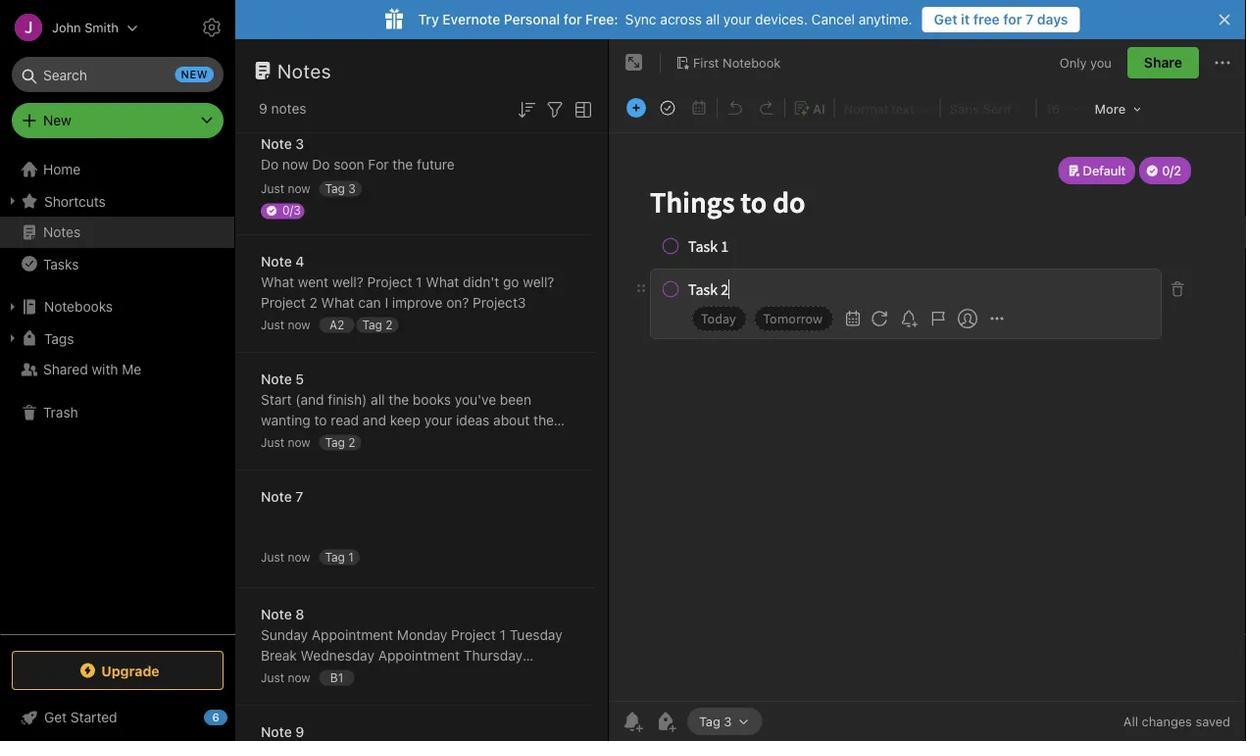 Task type: locate. For each thing, give the bounding box(es) containing it.
now for a2
[[288, 318, 310, 332]]

well? up can
[[332, 274, 364, 290]]

first notebook
[[693, 55, 781, 70]]

new
[[181, 68, 208, 81]]

0 horizontal spatial get
[[44, 709, 67, 726]]

get left it
[[934, 11, 958, 27]]

book,
[[261, 454, 296, 470]]

font size image
[[1040, 95, 1087, 121]]

2 down 'went'
[[309, 295, 318, 311]]

9 left notes
[[259, 101, 267, 117]]

do down note 3
[[261, 156, 279, 173]]

tuesday
[[510, 627, 563, 643]]

break down thursday
[[469, 668, 505, 684]]

1 vertical spatial 9
[[296, 724, 304, 740]]

2 vertical spatial 1
[[500, 627, 506, 643]]

started
[[70, 709, 117, 726]]

been
[[500, 392, 532, 408]]

just for note 5
[[261, 436, 284, 450]]

tag 3 inside button
[[699, 714, 732, 729]]

0 vertical spatial notes
[[277, 59, 331, 82]]

for inside get it free for 7 days button
[[1003, 11, 1022, 27]]

tag inside button
[[699, 714, 720, 729]]

1
[[416, 274, 422, 290], [348, 550, 354, 564], [500, 627, 506, 643]]

just now up book,
[[261, 436, 310, 450]]

Heading level field
[[837, 94, 938, 122]]

Font size field
[[1039, 94, 1088, 122]]

just up 0/3
[[261, 182, 284, 196]]

project3
[[473, 295, 526, 311]]

smith
[[85, 20, 119, 35]]

0 vertical spatial break
[[261, 648, 297, 664]]

0 horizontal spatial all
[[261, 433, 275, 449]]

Insert field
[[622, 94, 651, 122]]

7 inside button
[[1026, 11, 1034, 27]]

note 8
[[261, 606, 304, 623]]

cancel
[[811, 11, 855, 27]]

the right for
[[393, 156, 413, 173]]

1 horizontal spatial your
[[724, 11, 752, 27]]

1 horizontal spatial 9
[[296, 724, 304, 740]]

for left free:
[[564, 11, 582, 27]]

note down book,
[[261, 489, 292, 505]]

3 just now from the top
[[261, 436, 310, 450]]

1 horizontal spatial do
[[312, 156, 330, 173]]

all up 'and'
[[371, 392, 385, 408]]

note right click to collapse image
[[261, 724, 292, 740]]

tag
[[325, 181, 345, 195], [362, 318, 382, 331], [325, 435, 345, 449], [325, 550, 345, 564], [699, 714, 720, 729]]

3 just from the top
[[261, 436, 284, 450]]

0 vertical spatial all
[[706, 11, 720, 27]]

just down the "sunday"
[[261, 671, 284, 685]]

new button
[[12, 103, 224, 138]]

notes inside notes link
[[43, 224, 81, 240]]

notes up tasks
[[43, 224, 81, 240]]

just up book,
[[261, 436, 284, 450]]

free
[[973, 11, 1000, 27]]

1 horizontal spatial what
[[321, 295, 355, 311]]

now for tag 2
[[288, 436, 310, 450]]

wanting
[[261, 412, 311, 429]]

0 horizontal spatial well?
[[332, 274, 364, 290]]

1 vertical spatial 1
[[348, 550, 354, 564]]

2 just now from the top
[[261, 318, 310, 332]]

Tag 3 Tag actions field
[[732, 715, 751, 729]]

all changes saved
[[1124, 714, 1231, 729]]

them
[[533, 412, 566, 429]]

tag 3
[[325, 181, 356, 195], [699, 714, 732, 729]]

5 note from the top
[[261, 606, 292, 623]]

note left 4
[[261, 253, 292, 270]]

all left in
[[261, 433, 275, 449]]

0 vertical spatial appointment
[[312, 627, 393, 643]]

note inside "button"
[[261, 724, 292, 740]]

now for tag 1
[[288, 551, 310, 564]]

0 horizontal spatial your
[[424, 412, 452, 429]]

tag 2
[[362, 318, 393, 331], [325, 435, 355, 449]]

just up note 8 on the bottom
[[261, 551, 284, 564]]

1 vertical spatial notes
[[43, 224, 81, 240]]

1 well? from the left
[[332, 274, 364, 290]]

note 9 button
[[235, 706, 594, 741]]

1 horizontal spatial get
[[934, 11, 958, 27]]

what up on? in the top left of the page
[[426, 274, 459, 290]]

for right the free
[[1003, 11, 1022, 27]]

9 right click to collapse image
[[296, 724, 304, 740]]

tag 3 down soon
[[325, 181, 356, 195]]

heading level image
[[838, 95, 937, 121]]

on?
[[446, 295, 469, 311]]

2 horizontal spatial all
[[706, 11, 720, 27]]

note for note 9
[[261, 724, 292, 740]]

7
[[1026, 11, 1034, 27], [296, 489, 303, 505]]

1 vertical spatial break
[[469, 668, 505, 684]]

1 vertical spatial tag 3
[[699, 714, 732, 729]]

thursday
[[464, 648, 523, 664]]

task image
[[654, 94, 681, 122]]

3 right add tag icon
[[724, 714, 732, 729]]

3 down notes
[[296, 136, 304, 152]]

about
[[493, 412, 530, 429]]

1 horizontal spatial for
[[1003, 11, 1022, 27]]

3 right task
[[396, 668, 405, 684]]

get inside button
[[934, 11, 958, 27]]

0 horizontal spatial do
[[261, 156, 279, 173]]

just for note 8
[[261, 671, 284, 685]]

0 vertical spatial get
[[934, 11, 958, 27]]

2 inside sunday appointment monday project 1 tuesday break wednesday appointment thursday project 2 friday task 3 saturday break
[[309, 668, 318, 684]]

6 note from the top
[[261, 724, 292, 740]]

physical
[[508, 433, 559, 449]]

just now for 5
[[261, 436, 310, 450]]

0 horizontal spatial 7
[[296, 489, 303, 505]]

1 up thursday
[[500, 627, 506, 643]]

for for 7
[[1003, 11, 1022, 27]]

2 well? from the left
[[523, 274, 554, 290]]

across
[[660, 11, 702, 27]]

what up a2
[[321, 295, 355, 311]]

break down the "sunday"
[[261, 648, 297, 664]]

0 vertical spatial 7
[[1026, 11, 1034, 27]]

project down 'went'
[[261, 295, 306, 311]]

tag 2 down can
[[362, 318, 393, 331]]

your inside start (and finish) all the books you've been wanting to read and keep your ideas about them all in one place. tip: if you're reading a physical book, take pictu...
[[424, 412, 452, 429]]

just
[[261, 182, 284, 196], [261, 318, 284, 332], [261, 436, 284, 450], [261, 551, 284, 564], [261, 671, 284, 685]]

2 just from the top
[[261, 318, 284, 332]]

1 just from the top
[[261, 182, 284, 196]]

appointment up wednesday
[[312, 627, 393, 643]]

note down 9 notes
[[261, 136, 292, 152]]

notes
[[271, 101, 306, 117]]

3 note from the top
[[261, 371, 292, 387]]

expand notebooks image
[[5, 299, 21, 315]]

john smith
[[52, 20, 119, 35]]

didn't
[[463, 274, 499, 290]]

note up start
[[261, 371, 292, 387]]

0 vertical spatial tag 2
[[362, 318, 393, 331]]

2 horizontal spatial 1
[[500, 627, 506, 643]]

your
[[724, 11, 752, 27], [424, 412, 452, 429]]

1 inside what went well? project 1 what didn't go well? project 2 what can i improve on? project3
[[416, 274, 422, 290]]

just for note 4
[[261, 318, 284, 332]]

1 horizontal spatial 1
[[416, 274, 422, 290]]

2 note from the top
[[261, 253, 292, 270]]

1 down pictu...
[[348, 550, 354, 564]]

2 for from the left
[[1003, 11, 1022, 27]]

tag 3 right add tag icon
[[699, 714, 732, 729]]

tag 2 down read
[[325, 435, 355, 449]]

1 for from the left
[[564, 11, 582, 27]]

share
[[1144, 54, 1183, 71]]

7 left days
[[1026, 11, 1034, 27]]

your down books
[[424, 412, 452, 429]]

1 for well?
[[416, 274, 422, 290]]

it
[[961, 11, 970, 27]]

for
[[368, 156, 389, 173]]

keep
[[390, 412, 421, 429]]

devices.
[[755, 11, 808, 27]]

shared with me
[[43, 361, 141, 378]]

5
[[296, 371, 304, 387]]

(and
[[295, 392, 324, 408]]

expand tags image
[[5, 330, 21, 346]]

0 vertical spatial your
[[724, 11, 752, 27]]

tree
[[0, 154, 235, 633]]

you
[[1090, 55, 1112, 70]]

first notebook button
[[669, 49, 788, 76]]

well? right "go"
[[523, 274, 554, 290]]

1 vertical spatial get
[[44, 709, 67, 726]]

improve
[[392, 295, 443, 311]]

trash
[[43, 404, 78, 421]]

now
[[282, 156, 308, 173], [288, 182, 310, 196], [288, 318, 310, 332], [288, 436, 310, 450], [288, 551, 310, 564], [288, 671, 310, 685]]

note
[[261, 136, 292, 152], [261, 253, 292, 270], [261, 371, 292, 387], [261, 489, 292, 505], [261, 606, 292, 623], [261, 724, 292, 740]]

do
[[261, 156, 279, 173], [312, 156, 330, 173]]

settings image
[[200, 16, 224, 39]]

now down note 3
[[282, 156, 308, 173]]

all right across
[[706, 11, 720, 27]]

1 horizontal spatial 7
[[1026, 11, 1034, 27]]

5 just from the top
[[261, 671, 284, 685]]

1 vertical spatial tag 2
[[325, 435, 355, 449]]

note 4
[[261, 253, 304, 270]]

0 vertical spatial 9
[[259, 101, 267, 117]]

note up the "sunday"
[[261, 606, 292, 623]]

2
[[309, 295, 318, 311], [386, 318, 393, 331], [348, 435, 355, 449], [309, 668, 318, 684]]

notebook
[[723, 55, 781, 70]]

1 inside sunday appointment monday project 1 tuesday break wednesday appointment thursday project 2 friday task 3 saturday break
[[500, 627, 506, 643]]

just now left tag 1
[[261, 551, 310, 564]]

get inside help and learning task checklist field
[[44, 709, 67, 726]]

the up keep
[[389, 392, 409, 408]]

upgrade
[[101, 663, 160, 679]]

1 note from the top
[[261, 136, 292, 152]]

tasks
[[43, 256, 79, 272]]

sunday appointment monday project 1 tuesday break wednesday appointment thursday project 2 friday task 3 saturday break
[[261, 627, 563, 684]]

do left soon
[[312, 156, 330, 173]]

0 horizontal spatial tag 3
[[325, 181, 356, 195]]

get
[[934, 11, 958, 27], [44, 709, 67, 726]]

9 inside "button"
[[296, 724, 304, 740]]

the inside start (and finish) all the books you've been wanting to read and keep your ideas about them all in one place. tip: if you're reading a physical book, take pictu...
[[389, 392, 409, 408]]

2 inside what went well? project 1 what didn't go well? project 2 what can i improve on? project3
[[309, 295, 318, 311]]

add a reminder image
[[621, 710, 644, 733]]

1 horizontal spatial well?
[[523, 274, 554, 290]]

get it free for 7 days
[[934, 11, 1068, 27]]

evernote
[[443, 11, 500, 27]]

note for note 8
[[261, 606, 292, 623]]

7 down take
[[296, 489, 303, 505]]

now up 0/3
[[288, 182, 310, 196]]

1 horizontal spatial all
[[371, 392, 385, 408]]

1 horizontal spatial notes
[[277, 59, 331, 82]]

tags
[[44, 330, 74, 346]]

add tag image
[[654, 710, 678, 733]]

4 note from the top
[[261, 489, 292, 505]]

what down note 4
[[261, 274, 294, 290]]

0 vertical spatial 1
[[416, 274, 422, 290]]

get left started
[[44, 709, 67, 726]]

just now down the "sunday"
[[261, 671, 310, 685]]

5 just now from the top
[[261, 671, 310, 685]]

note for note 7
[[261, 489, 292, 505]]

your up first notebook
[[724, 11, 752, 27]]

1 vertical spatial appointment
[[378, 648, 460, 664]]

0 horizontal spatial for
[[564, 11, 582, 27]]

start
[[261, 392, 292, 408]]

0 horizontal spatial break
[[261, 648, 297, 664]]

just up note 5
[[261, 318, 284, 332]]

new
[[43, 112, 71, 128]]

1 vertical spatial the
[[389, 392, 409, 408]]

first
[[693, 55, 719, 70]]

reading
[[445, 433, 493, 449]]

4 just now from the top
[[261, 551, 310, 564]]

well?
[[332, 274, 364, 290], [523, 274, 554, 290]]

2 do from the left
[[312, 156, 330, 173]]

2 left b1
[[309, 668, 318, 684]]

note for note 3
[[261, 136, 292, 152]]

4
[[296, 253, 304, 270]]

get started
[[44, 709, 117, 726]]

0 vertical spatial tag 3
[[325, 181, 356, 195]]

now left tag 1
[[288, 551, 310, 564]]

0 vertical spatial the
[[393, 156, 413, 173]]

now left b1
[[288, 671, 310, 685]]

1 vertical spatial your
[[424, 412, 452, 429]]

0 horizontal spatial notes
[[43, 224, 81, 240]]

now up take
[[288, 436, 310, 450]]

notes up notes
[[277, 59, 331, 82]]

b1
[[330, 671, 343, 684]]

just now down 'went'
[[261, 318, 310, 332]]

now left a2
[[288, 318, 310, 332]]

1 horizontal spatial tag 3
[[699, 714, 732, 729]]

can
[[358, 295, 381, 311]]

appointment down monday
[[378, 648, 460, 664]]

1 vertical spatial 7
[[296, 489, 303, 505]]

1 up 'improve'
[[416, 274, 422, 290]]

tree containing home
[[0, 154, 235, 633]]

all
[[706, 11, 720, 27], [371, 392, 385, 408], [261, 433, 275, 449]]

just now up 0/3
[[261, 182, 310, 196]]

pictu...
[[331, 454, 374, 470]]

if
[[390, 433, 398, 449]]

3 inside button
[[724, 714, 732, 729]]

i
[[385, 295, 388, 311]]



Task type: vqa. For each thing, say whether or not it's contained in the screenshot.
tab
no



Task type: describe. For each thing, give the bounding box(es) containing it.
tasks button
[[0, 248, 234, 279]]

with
[[92, 361, 118, 378]]

wednesday
[[301, 648, 375, 664]]

anytime.
[[859, 11, 913, 27]]

Search text field
[[25, 57, 210, 92]]

get for get started
[[44, 709, 67, 726]]

sync
[[625, 11, 657, 27]]

note for note 5
[[261, 371, 292, 387]]

More field
[[1088, 94, 1148, 123]]

shortcuts
[[44, 193, 106, 209]]

you've
[[455, 392, 496, 408]]

4 just from the top
[[261, 551, 284, 564]]

1 vertical spatial all
[[371, 392, 385, 408]]

tag 1
[[325, 550, 354, 564]]

More actions field
[[1211, 47, 1235, 78]]

start (and finish) all the books you've been wanting to read and keep your ideas about them all in one place. tip: if you're reading a physical book, take pictu...
[[261, 392, 566, 470]]

note 3
[[261, 136, 304, 152]]

0 horizontal spatial what
[[261, 274, 294, 290]]

you're
[[402, 433, 441, 449]]

to
[[314, 412, 327, 429]]

now for tag 3
[[288, 182, 310, 196]]

more
[[1095, 101, 1126, 116]]

new search field
[[25, 57, 214, 92]]

friday
[[321, 668, 360, 684]]

tag 3 button
[[687, 708, 762, 735]]

changes
[[1142, 714, 1192, 729]]

for for free:
[[564, 11, 582, 27]]

shortcuts button
[[0, 185, 234, 217]]

6
[[212, 711, 219, 724]]

shared
[[43, 361, 88, 378]]

now for b1
[[288, 671, 310, 685]]

Font family field
[[943, 94, 1034, 122]]

notebooks
[[44, 299, 113, 315]]

project up i in the left top of the page
[[367, 274, 412, 290]]

monday
[[397, 627, 447, 643]]

shared with me link
[[0, 354, 234, 385]]

View options field
[[567, 96, 595, 121]]

read
[[331, 412, 359, 429]]

0 horizontal spatial 9
[[259, 101, 267, 117]]

and
[[363, 412, 386, 429]]

note 9
[[261, 724, 304, 740]]

books
[[413, 392, 451, 408]]

1 for monday
[[500, 627, 506, 643]]

a2
[[329, 318, 344, 331]]

home link
[[0, 154, 235, 185]]

notebooks link
[[0, 291, 234, 323]]

expand note image
[[623, 51, 646, 75]]

try evernote personal for free: sync across all your devices. cancel anytime.
[[418, 11, 913, 27]]

3 inside sunday appointment monday project 1 tuesday break wednesday appointment thursday project 2 friday task 3 saturday break
[[396, 668, 405, 684]]

share button
[[1128, 47, 1199, 78]]

try
[[418, 11, 439, 27]]

2 horizontal spatial what
[[426, 274, 459, 290]]

only you
[[1060, 55, 1112, 70]]

me
[[122, 361, 141, 378]]

Add filters field
[[543, 96, 567, 121]]

saved
[[1196, 714, 1231, 729]]

1 horizontal spatial break
[[469, 668, 505, 684]]

note 5
[[261, 371, 304, 387]]

ideas
[[456, 412, 490, 429]]

just now for 8
[[261, 671, 310, 685]]

task
[[364, 668, 393, 684]]

1 just now from the top
[[261, 182, 310, 196]]

Account field
[[0, 8, 138, 47]]

add filters image
[[543, 98, 567, 121]]

Help and Learning task checklist field
[[0, 702, 235, 733]]

2 down i in the left top of the page
[[386, 318, 393, 331]]

0 horizontal spatial 1
[[348, 550, 354, 564]]

in
[[279, 433, 290, 449]]

9 notes
[[259, 101, 306, 117]]

2 vertical spatial all
[[261, 433, 275, 449]]

get for get it free for 7 days
[[934, 11, 958, 27]]

3 down soon
[[348, 181, 356, 195]]

note 7
[[261, 489, 303, 505]]

2 up pictu...
[[348, 435, 355, 449]]

saturday
[[409, 668, 465, 684]]

home
[[43, 161, 81, 177]]

soon
[[334, 156, 364, 173]]

0/3
[[282, 203, 301, 217]]

tags button
[[0, 323, 234, 354]]

john
[[52, 20, 81, 35]]

project down the "sunday"
[[261, 668, 306, 684]]

font family image
[[944, 95, 1033, 121]]

note window element
[[609, 39, 1246, 741]]

place.
[[321, 433, 359, 449]]

project up thursday
[[451, 627, 496, 643]]

finish)
[[328, 392, 367, 408]]

tip:
[[363, 433, 386, 449]]

what went well? project 1 what didn't go well? project 2 what can i improve on? project3
[[261, 274, 554, 311]]

Sort options field
[[515, 96, 538, 121]]

more actions image
[[1211, 51, 1235, 75]]

Note Editor text field
[[609, 133, 1246, 701]]

trash link
[[0, 397, 234, 429]]

click to collapse image
[[228, 705, 243, 729]]

1 horizontal spatial tag 2
[[362, 318, 393, 331]]

notes link
[[0, 217, 234, 248]]

do now do soon for the future
[[261, 156, 455, 173]]

8
[[296, 606, 304, 623]]

get it free for 7 days button
[[922, 7, 1080, 32]]

all
[[1124, 714, 1138, 729]]

days
[[1037, 11, 1068, 27]]

free:
[[586, 11, 618, 27]]

note for note 4
[[261, 253, 292, 270]]

just now for 4
[[261, 318, 310, 332]]

1 do from the left
[[261, 156, 279, 173]]

go
[[503, 274, 519, 290]]

a
[[497, 433, 504, 449]]

0 horizontal spatial tag 2
[[325, 435, 355, 449]]

take
[[300, 454, 327, 470]]

sunday
[[261, 627, 308, 643]]



